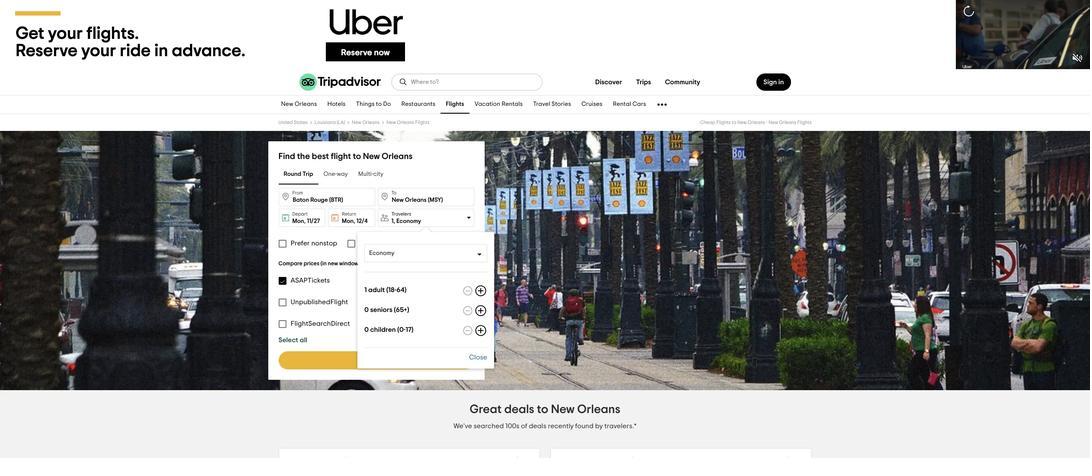 Task type: describe. For each thing, give the bounding box(es) containing it.
new
[[328, 261, 338, 267]]

sign in
[[763, 79, 784, 86]]

united states link
[[278, 120, 308, 125]]

we've searched 100s of deals recently found by travelers.*
[[454, 423, 637, 430]]

new down do on the top left of page
[[386, 120, 396, 125]]

mon, for mon, 11/27
[[292, 219, 306, 225]]

multi-
[[358, 172, 373, 178]]

prefer
[[291, 240, 310, 247]]

things
[[356, 101, 375, 108]]

0 for 0 seniors (65+)
[[364, 307, 369, 314]]

travelers 1 , economy
[[391, 212, 421, 224]]

sign
[[763, 79, 777, 86]]

restaurants link
[[396, 96, 441, 114]]

found
[[575, 423, 594, 430]]

by
[[595, 423, 603, 430]]

cheap flights to new orleans - new orleans flights
[[700, 120, 812, 125]]

1 vertical spatial economy
[[369, 251, 394, 257]]

new right the (la)
[[352, 120, 361, 125]]

economy inside travelers 1 , economy
[[396, 218, 421, 224]]

louisiana
[[315, 120, 336, 125]]

new orleans flights
[[386, 120, 430, 125]]

window)
[[339, 261, 360, 267]]

orleans up states
[[295, 101, 317, 108]]

flights right the cheap
[[716, 120, 731, 125]]

adult
[[368, 287, 385, 294]]

1 adult (18-64)
[[364, 287, 407, 294]]

vacation rentals link
[[469, 96, 528, 114]]

0 horizontal spatial 1
[[364, 287, 367, 294]]

hotels
[[327, 101, 346, 108]]

children
[[370, 327, 396, 334]]

new up the united
[[281, 101, 293, 108]]

we've
[[454, 423, 472, 430]]

in
[[778, 79, 784, 86]]

community button
[[658, 74, 707, 91]]

vacation rentals
[[475, 101, 523, 108]]

flights right - at the top of page
[[797, 120, 812, 125]]

to left do on the top left of page
[[376, 101, 382, 108]]

flight
[[331, 152, 351, 161]]

travel stories link
[[528, 96, 576, 114]]

round
[[284, 172, 301, 178]]

all
[[300, 337, 307, 344]]

1 vertical spatial new orleans
[[352, 120, 380, 125]]

1 vertical spatial deals
[[529, 423, 546, 430]]

cars
[[633, 101, 646, 108]]

cruises link
[[576, 96, 608, 114]]

recently
[[548, 423, 574, 430]]

(la)
[[337, 120, 345, 125]]

flights link
[[441, 96, 469, 114]]

new right - at the top of page
[[769, 120, 778, 125]]

trip
[[303, 172, 313, 178]]

seniors
[[370, 307, 392, 314]]

orleans right - at the top of page
[[779, 120, 796, 125]]

rentals
[[502, 101, 523, 108]]

select
[[278, 337, 298, 344]]

(18-
[[386, 287, 397, 294]]

1 horizontal spatial new orleans link
[[352, 120, 380, 125]]

trips button
[[629, 74, 658, 91]]

include
[[360, 240, 383, 247]]

find for find flights
[[359, 357, 373, 364]]

united states
[[278, 120, 308, 125]]

to
[[391, 191, 397, 196]]

ladybug
[[388, 299, 417, 306]]

12/4
[[356, 219, 368, 225]]

new up recently
[[551, 404, 575, 416]]

return
[[342, 212, 356, 217]]

the
[[297, 152, 310, 161]]

flights down restaurants link at top left
[[415, 120, 430, 125]]

0 for 0 children (0-17)
[[364, 327, 369, 334]]

trips
[[636, 79, 651, 86]]

great
[[470, 404, 502, 416]]

nonstop
[[311, 240, 337, 247]]

round trip
[[284, 172, 313, 178]]

multi-city
[[358, 172, 383, 178]]

0 vertical spatial deals
[[504, 404, 534, 416]]

orleans left - at the top of page
[[748, 120, 765, 125]]

prices
[[304, 261, 319, 267]]

cheap
[[700, 120, 715, 125]]

0 seniors (65+)
[[364, 307, 409, 314]]

unpublishedflight
[[291, 299, 348, 306]]

64)
[[397, 287, 407, 294]]

do
[[383, 101, 391, 108]]

way
[[337, 172, 348, 178]]

1 inside travelers 1 , economy
[[391, 218, 394, 224]]



Task type: vqa. For each thing, say whether or not it's contained in the screenshot.
Plan
no



Task type: locate. For each thing, give the bounding box(es) containing it.
find the best flight to new orleans
[[278, 152, 413, 161]]

1 vertical spatial new orleans link
[[352, 120, 380, 125]]

nearby
[[385, 240, 408, 247]]

0 horizontal spatial new orleans
[[281, 101, 317, 108]]

sign in link
[[757, 74, 791, 91]]

new orleans link up states
[[276, 96, 322, 114]]

search image
[[399, 78, 407, 87]]

find for find the best flight to new orleans
[[278, 152, 295, 161]]

orleans
[[295, 101, 317, 108], [362, 120, 380, 125], [397, 120, 414, 125], [748, 120, 765, 125], [779, 120, 796, 125], [382, 152, 413, 161], [577, 404, 620, 416]]

deals right of
[[529, 423, 546, 430]]

new up multi-city
[[363, 152, 380, 161]]

to right flight
[[353, 152, 361, 161]]

close
[[469, 354, 487, 361]]

0 vertical spatial 1
[[391, 218, 394, 224]]

depart
[[292, 212, 308, 217]]

1 0 from the top
[[364, 307, 369, 314]]

0 children (0-17)
[[364, 327, 413, 334]]

find
[[278, 152, 295, 161], [359, 357, 373, 364]]

great deals to new orleans
[[470, 404, 620, 416]]

0 vertical spatial 0
[[364, 307, 369, 314]]

new left - at the top of page
[[737, 120, 747, 125]]

flightsearchdirect
[[291, 321, 350, 328]]

community
[[665, 79, 700, 86]]

orleans up by
[[577, 404, 620, 416]]

vacation
[[475, 101, 500, 108]]

find left the
[[278, 152, 295, 161]]

1 horizontal spatial mon,
[[342, 219, 355, 225]]

louisiana (la) link
[[315, 120, 345, 125]]

2 0 from the top
[[364, 327, 369, 334]]

prefer nonstop
[[291, 240, 337, 247]]

advertisement region
[[0, 0, 1090, 69]]

rental cars link
[[608, 96, 651, 114]]

best
[[312, 152, 329, 161]]

of
[[521, 423, 527, 430]]

mon, for mon, 12/4
[[342, 219, 355, 225]]

1 left adult
[[364, 287, 367, 294]]

0 horizontal spatial mon,
[[292, 219, 306, 225]]

depart mon, 11/27
[[292, 212, 320, 225]]

city
[[373, 172, 383, 178]]

1 vertical spatial find
[[359, 357, 373, 364]]

united
[[278, 120, 293, 125]]

deals up of
[[504, 404, 534, 416]]

compare
[[278, 261, 302, 267]]

1 vertical spatial 1
[[364, 287, 367, 294]]

from
[[292, 191, 303, 196]]

1 down travelers
[[391, 218, 394, 224]]

new orleans up states
[[281, 101, 317, 108]]

airports
[[409, 240, 434, 247]]

0 horizontal spatial new orleans link
[[276, 96, 322, 114]]

things to do
[[356, 101, 391, 108]]

searched
[[474, 423, 504, 430]]

compare prices (in new window)
[[278, 261, 360, 267]]

0 horizontal spatial find
[[278, 152, 295, 161]]

things to do link
[[351, 96, 396, 114]]

orleans down restaurants link at top left
[[397, 120, 414, 125]]

100s
[[505, 423, 519, 430]]

2 mon, from the left
[[342, 219, 355, 225]]

discover
[[595, 79, 622, 86]]

mon, down return
[[342, 219, 355, 225]]

0 vertical spatial new orleans
[[281, 101, 317, 108]]

0
[[364, 307, 369, 314], [364, 327, 369, 334]]

(0-
[[397, 327, 406, 334]]

0 left seniors
[[364, 307, 369, 314]]

tripadvisor image
[[299, 74, 381, 91]]

find inside find flights button
[[359, 357, 373, 364]]

(in
[[321, 261, 327, 267]]

0 vertical spatial economy
[[396, 218, 421, 224]]

1
[[391, 218, 394, 224], [364, 287, 367, 294]]

cruises
[[581, 101, 602, 108]]

flights down the search search field
[[446, 101, 464, 108]]

travelers.*
[[604, 423, 637, 430]]

City or Airport text field
[[378, 188, 474, 206]]

-
[[766, 120, 767, 125]]

1 horizontal spatial 1
[[391, 218, 394, 224]]

mon, down depart
[[292, 219, 306, 225]]

mon, inside depart mon, 11/27
[[292, 219, 306, 225]]

economy
[[396, 218, 421, 224], [369, 251, 394, 257]]

0 horizontal spatial economy
[[369, 251, 394, 257]]

1 vertical spatial 0
[[364, 327, 369, 334]]

rental cars
[[613, 101, 646, 108]]

one-
[[323, 172, 337, 178]]

1 horizontal spatial new orleans
[[352, 120, 380, 125]]

states
[[294, 120, 308, 125]]

asaptickets
[[291, 277, 330, 284]]

travel
[[533, 101, 550, 108]]

to up we've searched 100s of deals recently found by travelers.*
[[537, 404, 548, 416]]

1 horizontal spatial economy
[[396, 218, 421, 224]]

new orleans link down things at the top left of the page
[[352, 120, 380, 125]]

0 vertical spatial find
[[278, 152, 295, 161]]

orleans down things to do link
[[362, 120, 380, 125]]

0 vertical spatial new orleans link
[[276, 96, 322, 114]]

discover button
[[588, 74, 629, 91]]

flights
[[446, 101, 464, 108], [415, 120, 430, 125], [716, 120, 731, 125], [797, 120, 812, 125]]

None search field
[[392, 74, 542, 90]]

select all
[[278, 337, 307, 344]]

one-way
[[323, 172, 348, 178]]

economy down travelers
[[396, 218, 421, 224]]

City or Airport text field
[[278, 188, 375, 206]]

Search search field
[[411, 78, 535, 86]]

restaurants
[[401, 101, 435, 108]]

sponsored
[[366, 262, 387, 267]]

17)
[[406, 327, 413, 334]]

11/27
[[307, 219, 320, 225]]

mon, inside the return mon, 12/4
[[342, 219, 355, 225]]

(65+)
[[394, 307, 409, 314]]

travelers
[[391, 212, 411, 217]]

rental
[[613, 101, 631, 108]]

,
[[394, 218, 395, 224]]

hotels link
[[322, 96, 351, 114]]

find left flights
[[359, 357, 373, 364]]

deals
[[504, 404, 534, 416], [529, 423, 546, 430]]

return mon, 12/4
[[342, 212, 368, 225]]

louisiana (la)
[[315, 120, 345, 125]]

find flights
[[359, 357, 393, 364]]

1 horizontal spatial find
[[359, 357, 373, 364]]

find flights button
[[278, 352, 474, 370]]

mon,
[[292, 219, 306, 225], [342, 219, 355, 225]]

new orleans
[[281, 101, 317, 108], [352, 120, 380, 125]]

new orleans down things at the top left of the page
[[352, 120, 380, 125]]

economy up sponsored
[[369, 251, 394, 257]]

to right the cheap
[[732, 120, 736, 125]]

orleans up city
[[382, 152, 413, 161]]

1 mon, from the left
[[292, 219, 306, 225]]

0 left children in the left bottom of the page
[[364, 327, 369, 334]]

include nearby airports
[[360, 240, 434, 247]]



